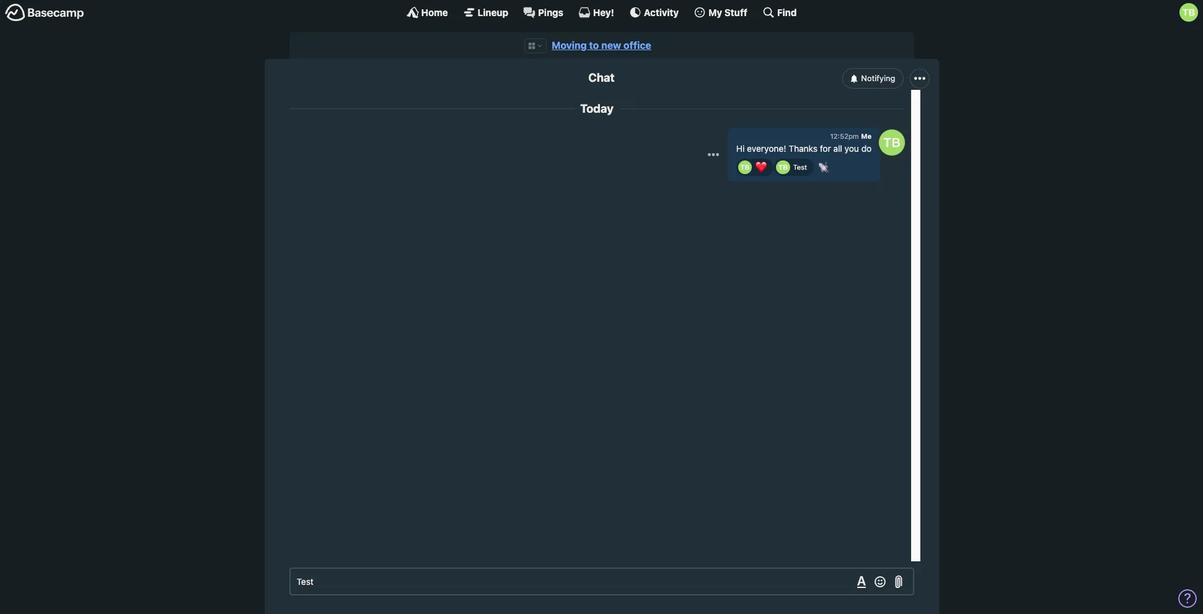 Task type: locate. For each thing, give the bounding box(es) containing it.
❤️
[[755, 161, 767, 172]]

test inside text field
[[297, 576, 313, 587]]

moving
[[552, 40, 587, 51]]

pings
[[538, 7, 563, 18]]

tim burton image
[[879, 129, 905, 155]]

hey! button
[[578, 6, 614, 19]]

for
[[820, 143, 831, 154]]

12:52pm element
[[830, 132, 859, 140]]

0 horizontal spatial tim burton image
[[738, 160, 752, 174]]

moving to new office
[[552, 40, 651, 51]]

today
[[580, 102, 614, 115]]

12:52pm
[[830, 132, 859, 140]]

chat
[[588, 71, 615, 84]]

you
[[845, 143, 859, 154]]

tim burton image
[[1180, 3, 1198, 22], [738, 160, 752, 174], [776, 160, 790, 174]]

notifying link
[[842, 68, 904, 89]]

2 horizontal spatial tim burton image
[[1180, 3, 1198, 22]]

tim burton image inside tim b. boosted the chat with '❤️' element
[[738, 160, 752, 174]]

my stuff button
[[694, 6, 747, 19]]

Test text field
[[289, 568, 914, 596]]

test
[[793, 163, 807, 171], [297, 576, 313, 587]]

0 horizontal spatial test
[[297, 576, 313, 587]]

find button
[[762, 6, 797, 19]]

find
[[777, 7, 797, 18]]

notifying
[[861, 73, 895, 83]]

do
[[861, 143, 872, 154]]

1 vertical spatial test
[[297, 576, 313, 587]]

new
[[601, 40, 621, 51]]

tim burton image inside the tim b. boosted the chat with 'test' element
[[776, 160, 790, 174]]

my
[[709, 7, 722, 18]]

tim b. boosted the chat with 'test' element
[[774, 158, 814, 176]]

0 vertical spatial test
[[793, 163, 807, 171]]

1 horizontal spatial tim burton image
[[776, 160, 790, 174]]

stuff
[[725, 7, 747, 18]]

activity
[[644, 7, 679, 18]]

thanks
[[789, 143, 818, 154]]



Task type: vqa. For each thing, say whether or not it's contained in the screenshot.
Notifying
yes



Task type: describe. For each thing, give the bounding box(es) containing it.
12:52pm link
[[830, 132, 859, 140]]

lineup
[[478, 7, 508, 18]]

switch accounts image
[[5, 3, 84, 22]]

tim b. boosted the chat with '❤️' element
[[736, 158, 774, 176]]

moving to new office link
[[552, 40, 651, 51]]

tim burton image inside main "element"
[[1180, 3, 1198, 22]]

activity link
[[629, 6, 679, 19]]

1 horizontal spatial test
[[793, 163, 807, 171]]

tim burton image for ❤️
[[738, 160, 752, 174]]

hey!
[[593, 7, 614, 18]]

tim burton image for test
[[776, 160, 790, 174]]

home link
[[406, 6, 448, 19]]

to
[[589, 40, 599, 51]]

everyone!
[[747, 143, 786, 154]]

hi
[[736, 143, 745, 154]]

my stuff
[[709, 7, 747, 18]]

all
[[833, 143, 842, 154]]

lineup link
[[463, 6, 508, 19]]

home
[[421, 7, 448, 18]]

office
[[624, 40, 651, 51]]

main element
[[0, 0, 1203, 24]]

hi everyone! thanks for all you do
[[736, 143, 872, 154]]

pings button
[[523, 6, 563, 19]]



